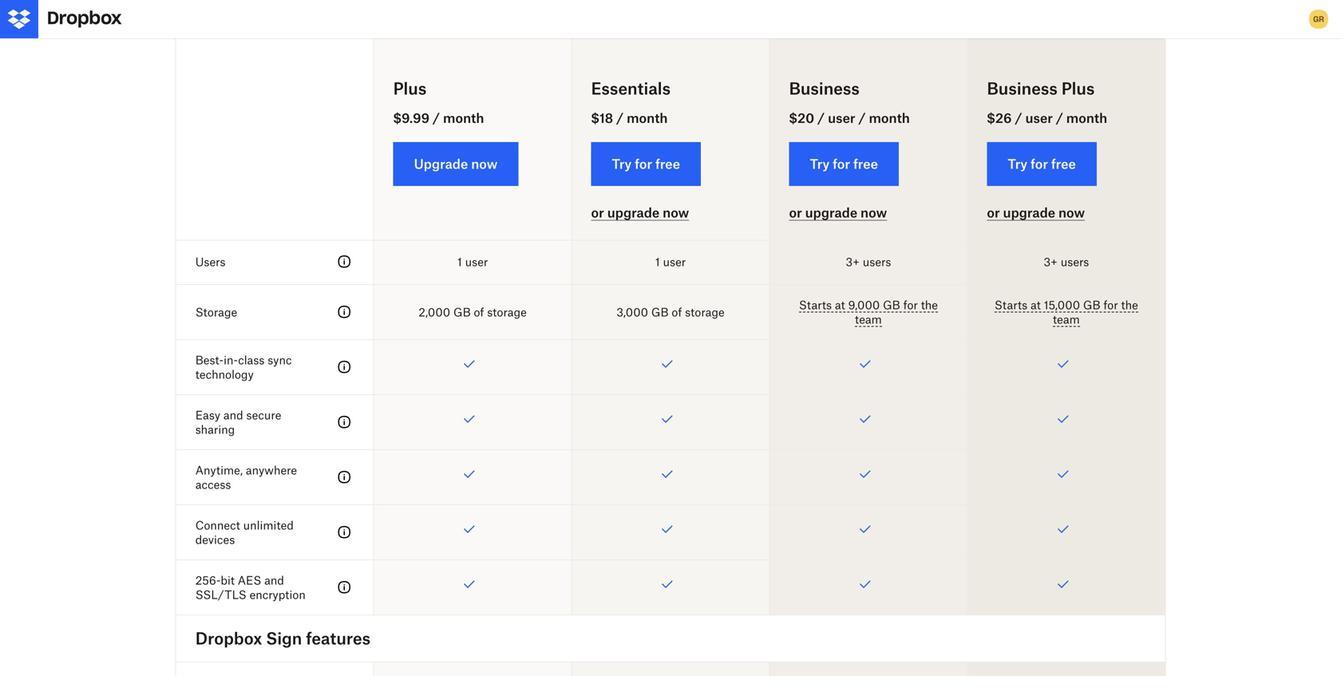Task type: locate. For each thing, give the bounding box(es) containing it.
team for 9,000
[[855, 313, 882, 326]]

users up '9,000'
[[863, 255, 892, 269]]

business up $20
[[789, 79, 860, 98]]

try for free down "$26 / user / month"
[[1008, 156, 1076, 172]]

free down $18 / month
[[656, 156, 680, 172]]

storage
[[487, 305, 527, 319], [685, 305, 725, 319]]

encryption
[[250, 588, 306, 602]]

starts left '9,000'
[[799, 298, 832, 312]]

0 horizontal spatial starts
[[799, 298, 832, 312]]

1 user up 2,000 gb of storage
[[457, 255, 488, 269]]

1 horizontal spatial users
[[1061, 255, 1090, 269]]

4 included element from the left
[[968, 663, 1165, 676]]

1 user up "3,000 gb of storage"
[[655, 255, 686, 269]]

2 horizontal spatial try
[[1008, 156, 1028, 172]]

try down $18 / month
[[612, 156, 632, 172]]

0 horizontal spatial 3+
[[846, 255, 860, 269]]

0 horizontal spatial 1
[[457, 255, 462, 269]]

3 included element from the left
[[770, 663, 967, 676]]

1 horizontal spatial or upgrade now link
[[789, 205, 887, 221]]

2 horizontal spatial upgrade
[[1003, 205, 1056, 221]]

team down '9,000'
[[855, 313, 882, 326]]

2 the from the left
[[1122, 298, 1139, 312]]

5 standard image from the top
[[335, 578, 354, 597]]

0 horizontal spatial try
[[612, 156, 632, 172]]

1 business from the left
[[789, 79, 860, 98]]

starts for starts at 9,000 gb for the team
[[799, 298, 832, 312]]

or
[[591, 205, 604, 221], [789, 205, 802, 221], [987, 205, 1000, 221]]

3+ users
[[846, 255, 892, 269], [1044, 255, 1090, 269]]

0 horizontal spatial team
[[855, 313, 882, 326]]

0 horizontal spatial plus
[[393, 79, 427, 98]]

1 or from the left
[[591, 205, 604, 221]]

1 3+ from the left
[[846, 255, 860, 269]]

the for starts at 15,000 gb for the team
[[1122, 298, 1139, 312]]

3 free from the left
[[1052, 156, 1076, 172]]

0 horizontal spatial business
[[789, 79, 860, 98]]

1 / from the left
[[433, 110, 440, 126]]

business up $26
[[987, 79, 1058, 98]]

sharing
[[195, 423, 235, 436]]

of right 3,000 in the left of the page
[[672, 305, 682, 319]]

storage right 2,000 at the left of page
[[487, 305, 527, 319]]

try for free link
[[591, 142, 701, 186], [789, 142, 899, 186], [987, 142, 1097, 186]]

standard image for users
[[335, 252, 354, 271]]

$9.99 / month
[[393, 110, 484, 126]]

/ for $9.99
[[433, 110, 440, 126]]

2 3+ users from the left
[[1044, 255, 1090, 269]]

try for free
[[612, 156, 680, 172], [810, 156, 878, 172], [1008, 156, 1076, 172]]

1 horizontal spatial plus
[[1062, 79, 1095, 98]]

users up 15,000
[[1061, 255, 1090, 269]]

plus up "$26 / user / month"
[[1062, 79, 1095, 98]]

1 user
[[457, 255, 488, 269], [655, 255, 686, 269]]

9,000
[[848, 298, 880, 312]]

standard image for easy and secure sharing
[[335, 413, 354, 432]]

1 try for free from the left
[[612, 156, 680, 172]]

2 users from the left
[[1061, 255, 1090, 269]]

0 horizontal spatial users
[[863, 255, 892, 269]]

or upgrade now link for 3rd try for free link
[[987, 205, 1085, 221]]

at left 15,000
[[1031, 298, 1041, 312]]

1 horizontal spatial 1 user
[[655, 255, 686, 269]]

try for free down $18 / month
[[612, 156, 680, 172]]

1 starts from the left
[[799, 298, 832, 312]]

2 3+ from the left
[[1044, 255, 1058, 269]]

for
[[635, 156, 653, 172], [833, 156, 851, 172], [1031, 156, 1049, 172], [904, 298, 918, 312], [1104, 298, 1119, 312]]

gb
[[883, 298, 901, 312], [1084, 298, 1101, 312], [454, 305, 471, 319], [652, 305, 669, 319]]

1 horizontal spatial business
[[987, 79, 1058, 98]]

anytime, anywhere access
[[195, 463, 297, 491]]

1 standard image from the top
[[335, 252, 354, 271]]

1 horizontal spatial of
[[672, 305, 682, 319]]

starts inside starts at 9,000 gb for the team
[[799, 298, 832, 312]]

1 or upgrade now link from the left
[[591, 205, 689, 221]]

try for free link down $20 / user / month
[[789, 142, 899, 186]]

the inside starts at 9,000 gb for the team
[[921, 298, 938, 312]]

of
[[474, 305, 484, 319], [672, 305, 682, 319]]

2 or from the left
[[789, 205, 802, 221]]

2 business from the left
[[987, 79, 1058, 98]]

3+
[[846, 255, 860, 269], [1044, 255, 1058, 269]]

business
[[789, 79, 860, 98], [987, 79, 1058, 98]]

2 / from the left
[[617, 110, 624, 126]]

1 up "3,000 gb of storage"
[[655, 255, 660, 269]]

1 horizontal spatial 3+
[[1044, 255, 1058, 269]]

try for free for 3rd try for free link
[[1008, 156, 1076, 172]]

team inside starts at 15,000 gb for the team
[[1053, 313, 1080, 326]]

the right '9,000'
[[921, 298, 938, 312]]

1 horizontal spatial team
[[1053, 313, 1080, 326]]

gr button
[[1306, 6, 1332, 32]]

1 up 2,000 gb of storage
[[457, 255, 462, 269]]

2,000
[[419, 305, 451, 319]]

1 at from the left
[[835, 298, 845, 312]]

gb right '9,000'
[[883, 298, 901, 312]]

and up "encryption" in the left bottom of the page
[[264, 574, 284, 587]]

or upgrade now link
[[591, 205, 689, 221], [789, 205, 887, 221], [987, 205, 1085, 221]]

free
[[656, 156, 680, 172], [854, 156, 878, 172], [1052, 156, 1076, 172]]

for inside starts at 15,000 gb for the team
[[1104, 298, 1119, 312]]

1 of from the left
[[474, 305, 484, 319]]

the
[[921, 298, 938, 312], [1122, 298, 1139, 312]]

0 horizontal spatial 1 user
[[457, 255, 488, 269]]

0 horizontal spatial or upgrade now link
[[591, 205, 689, 221]]

at for 9,000
[[835, 298, 845, 312]]

and
[[224, 408, 243, 422], [264, 574, 284, 587]]

try for free down $20 / user / month
[[810, 156, 878, 172]]

1 horizontal spatial starts
[[995, 298, 1028, 312]]

3 or upgrade now link from the left
[[987, 205, 1085, 221]]

1 horizontal spatial try
[[810, 156, 830, 172]]

3+ users up '9,000'
[[846, 255, 892, 269]]

standard image
[[335, 252, 354, 271], [335, 303, 354, 322], [335, 468, 354, 487], [335, 523, 354, 542], [335, 578, 354, 597]]

3+ users up 15,000
[[1044, 255, 1090, 269]]

2 horizontal spatial or upgrade now
[[987, 205, 1085, 221]]

0 horizontal spatial at
[[835, 298, 845, 312]]

/
[[433, 110, 440, 126], [617, 110, 624, 126], [818, 110, 825, 126], [859, 110, 866, 126], [1015, 110, 1023, 126], [1056, 110, 1064, 126]]

$18
[[591, 110, 613, 126]]

3 month from the left
[[869, 110, 910, 126]]

gb inside starts at 9,000 gb for the team
[[883, 298, 901, 312]]

$20 / user / month
[[789, 110, 910, 126]]

1 horizontal spatial or
[[789, 205, 802, 221]]

storage right 3,000 in the left of the page
[[685, 305, 725, 319]]

1 vertical spatial standard image
[[335, 413, 354, 432]]

3 standard image from the top
[[335, 468, 354, 487]]

devices
[[195, 533, 235, 547]]

upgrade
[[607, 205, 660, 221], [805, 205, 858, 221], [1003, 205, 1056, 221]]

upgrade now link
[[393, 142, 519, 186]]

user up 2,000 gb of storage
[[465, 255, 488, 269]]

2 included element from the left
[[572, 663, 769, 676]]

2 storage from the left
[[685, 305, 725, 319]]

2 1 from the left
[[655, 255, 660, 269]]

2 upgrade from the left
[[805, 205, 858, 221]]

0 horizontal spatial try for free link
[[591, 142, 701, 186]]

0 horizontal spatial 3+ users
[[846, 255, 892, 269]]

connect unlimited devices
[[195, 519, 294, 547]]

1 storage from the left
[[487, 305, 527, 319]]

0 vertical spatial standard image
[[335, 358, 354, 377]]

0 horizontal spatial of
[[474, 305, 484, 319]]

2 or upgrade now link from the left
[[789, 205, 887, 221]]

starts inside starts at 15,000 gb for the team
[[995, 298, 1028, 312]]

2 free from the left
[[854, 156, 878, 172]]

team down 15,000
[[1053, 313, 1080, 326]]

and up sharing
[[224, 408, 243, 422]]

1 vertical spatial and
[[264, 574, 284, 587]]

4 month from the left
[[1067, 110, 1108, 126]]

3+ up '9,000'
[[846, 255, 860, 269]]

team inside starts at 9,000 gb for the team
[[855, 313, 882, 326]]

standard image
[[335, 358, 354, 377], [335, 413, 354, 432]]

$18 / month
[[591, 110, 668, 126]]

gb right 2,000 at the left of page
[[454, 305, 471, 319]]

2 standard image from the top
[[335, 413, 354, 432]]

try down $26
[[1008, 156, 1028, 172]]

0 horizontal spatial and
[[224, 408, 243, 422]]

0 horizontal spatial or
[[591, 205, 604, 221]]

0 horizontal spatial storage
[[487, 305, 527, 319]]

for right 15,000
[[1104, 298, 1119, 312]]

1 horizontal spatial try for free
[[810, 156, 878, 172]]

3 / from the left
[[818, 110, 825, 126]]

3+ up 15,000
[[1044, 255, 1058, 269]]

2 starts from the left
[[995, 298, 1028, 312]]

3 upgrade from the left
[[1003, 205, 1056, 221]]

in-
[[224, 353, 238, 367]]

1 standard image from the top
[[335, 358, 354, 377]]

1 horizontal spatial the
[[1122, 298, 1139, 312]]

0 horizontal spatial or upgrade now
[[591, 205, 689, 221]]

dropbox
[[195, 629, 262, 648]]

and inside 256-bit aes and ssl/tls encryption
[[264, 574, 284, 587]]

2 of from the left
[[672, 305, 682, 319]]

256-bit aes and ssl/tls encryption
[[195, 574, 306, 602]]

$26
[[987, 110, 1012, 126]]

at inside starts at 9,000 gb for the team
[[835, 298, 845, 312]]

0 horizontal spatial upgrade
[[607, 205, 660, 221]]

plus up $9.99
[[393, 79, 427, 98]]

try for free for first try for free link from the left
[[612, 156, 680, 172]]

2 horizontal spatial free
[[1052, 156, 1076, 172]]

unlimited
[[243, 519, 294, 532]]

1 or upgrade now from the left
[[591, 205, 689, 221]]

/ for $26
[[1015, 110, 1023, 126]]

256-
[[195, 574, 221, 587]]

15,000
[[1044, 298, 1081, 312]]

3 try for free from the left
[[1008, 156, 1076, 172]]

1 horizontal spatial 3+ users
[[1044, 255, 1090, 269]]

user
[[828, 110, 856, 126], [1026, 110, 1053, 126], [465, 255, 488, 269], [663, 255, 686, 269]]

1 horizontal spatial at
[[1031, 298, 1041, 312]]

try down $20
[[810, 156, 830, 172]]

0 horizontal spatial the
[[921, 298, 938, 312]]

standard image for 256-bit aes and ssl/tls encryption
[[335, 578, 354, 597]]

and inside "easy and secure sharing"
[[224, 408, 243, 422]]

0 horizontal spatial try for free
[[612, 156, 680, 172]]

2 horizontal spatial or upgrade now link
[[987, 205, 1085, 221]]

1 horizontal spatial free
[[854, 156, 878, 172]]

dropbox sign features
[[195, 629, 371, 648]]

at inside starts at 15,000 gb for the team
[[1031, 298, 1041, 312]]

month
[[443, 110, 484, 126], [627, 110, 668, 126], [869, 110, 910, 126], [1067, 110, 1108, 126]]

team
[[855, 313, 882, 326], [1053, 313, 1080, 326]]

at left '9,000'
[[835, 298, 845, 312]]

2 horizontal spatial try for free link
[[987, 142, 1097, 186]]

4 standard image from the top
[[335, 523, 354, 542]]

the inside starts at 15,000 gb for the team
[[1122, 298, 1139, 312]]

users
[[863, 255, 892, 269], [1061, 255, 1090, 269]]

/ for $20
[[818, 110, 825, 126]]

1 upgrade from the left
[[607, 205, 660, 221]]

1 horizontal spatial upgrade
[[805, 205, 858, 221]]

5 / from the left
[[1015, 110, 1023, 126]]

2 team from the left
[[1053, 313, 1080, 326]]

technology
[[195, 368, 254, 381]]

now
[[471, 156, 498, 172], [663, 205, 689, 221], [861, 205, 887, 221], [1059, 205, 1085, 221]]

or upgrade now
[[591, 205, 689, 221], [789, 205, 887, 221], [987, 205, 1085, 221]]

1 team from the left
[[855, 313, 882, 326]]

1
[[457, 255, 462, 269], [655, 255, 660, 269]]

0 vertical spatial and
[[224, 408, 243, 422]]

of right 2,000 at the left of page
[[474, 305, 484, 319]]

try
[[612, 156, 632, 172], [810, 156, 830, 172], [1008, 156, 1028, 172]]

starts left 15,000
[[995, 298, 1028, 312]]

1 1 from the left
[[457, 255, 462, 269]]

free down "$26 / user / month"
[[1052, 156, 1076, 172]]

2 horizontal spatial try for free
[[1008, 156, 1076, 172]]

2 horizontal spatial or
[[987, 205, 1000, 221]]

starts for starts at 15,000 gb for the team
[[995, 298, 1028, 312]]

or upgrade now link for 2nd try for free link from the right
[[789, 205, 887, 221]]

try for free link down "$26 / user / month"
[[987, 142, 1097, 186]]

included element
[[374, 663, 571, 676], [572, 663, 769, 676], [770, 663, 967, 676], [968, 663, 1165, 676]]

1 plus from the left
[[393, 79, 427, 98]]

1 horizontal spatial storage
[[685, 305, 725, 319]]

users
[[195, 255, 226, 269]]

1 horizontal spatial 1
[[655, 255, 660, 269]]

for right '9,000'
[[904, 298, 918, 312]]

1 the from the left
[[921, 298, 938, 312]]

aes
[[238, 574, 261, 587]]

2 try from the left
[[810, 156, 830, 172]]

2 standard image from the top
[[335, 303, 354, 322]]

essentials
[[591, 79, 671, 98]]

3 try for free link from the left
[[987, 142, 1097, 186]]

bit
[[221, 574, 235, 587]]

the right 15,000
[[1122, 298, 1139, 312]]

1 horizontal spatial and
[[264, 574, 284, 587]]

2 try for free from the left
[[810, 156, 878, 172]]

0 horizontal spatial free
[[656, 156, 680, 172]]

2 at from the left
[[1031, 298, 1041, 312]]

1 horizontal spatial try for free link
[[789, 142, 899, 186]]

starts
[[799, 298, 832, 312], [995, 298, 1028, 312]]

gb right 15,000
[[1084, 298, 1101, 312]]

free down $20 / user / month
[[854, 156, 878, 172]]

try for free link down $18 / month
[[591, 142, 701, 186]]

standard image for anytime, anywhere access
[[335, 468, 354, 487]]

1 horizontal spatial or upgrade now
[[789, 205, 887, 221]]

best-
[[195, 353, 224, 367]]

plus
[[393, 79, 427, 98], [1062, 79, 1095, 98]]

at
[[835, 298, 845, 312], [1031, 298, 1041, 312]]



Task type: vqa. For each thing, say whether or not it's contained in the screenshot.
Couldn't at the bottom left of page
no



Task type: describe. For each thing, give the bounding box(es) containing it.
sign
[[266, 629, 302, 648]]

standard image for connect unlimited devices
[[335, 523, 354, 542]]

1 free from the left
[[656, 156, 680, 172]]

2 or upgrade now from the left
[[789, 205, 887, 221]]

of for 3,000
[[672, 305, 682, 319]]

user down business plus at right
[[1026, 110, 1053, 126]]

for down $18 / month
[[635, 156, 653, 172]]

easy and secure sharing
[[195, 408, 281, 436]]

for down $20 / user / month
[[833, 156, 851, 172]]

class
[[238, 353, 265, 367]]

features
[[306, 629, 371, 648]]

now inside upgrade now link
[[471, 156, 498, 172]]

for down "$26 / user / month"
[[1031, 156, 1049, 172]]

/ for $18
[[617, 110, 624, 126]]

connect
[[195, 519, 240, 532]]

3,000 gb of storage
[[617, 305, 725, 319]]

1 month from the left
[[443, 110, 484, 126]]

$20
[[789, 110, 815, 126]]

1 1 user from the left
[[457, 255, 488, 269]]

team for 15,000
[[1053, 313, 1080, 326]]

access
[[195, 478, 231, 491]]

$26 / user / month
[[987, 110, 1108, 126]]

storage
[[195, 305, 237, 319]]

2 1 user from the left
[[655, 255, 686, 269]]

for inside starts at 9,000 gb for the team
[[904, 298, 918, 312]]

4 / from the left
[[859, 110, 866, 126]]

starts at 9,000 gb for the team
[[799, 298, 938, 326]]

anywhere
[[246, 463, 297, 477]]

1 try from the left
[[612, 156, 632, 172]]

1 try for free link from the left
[[591, 142, 701, 186]]

the for starts at 9,000 gb for the team
[[921, 298, 938, 312]]

user up "3,000 gb of storage"
[[663, 255, 686, 269]]

storage for 3,000 gb of storage
[[685, 305, 725, 319]]

1 3+ users from the left
[[846, 255, 892, 269]]

upgrade now
[[414, 156, 498, 172]]

user right $20
[[828, 110, 856, 126]]

6 / from the left
[[1056, 110, 1064, 126]]

starts at 15,000 gb for the team
[[995, 298, 1139, 326]]

1 included element from the left
[[374, 663, 571, 676]]

3 try from the left
[[1008, 156, 1028, 172]]

at for 15,000
[[1031, 298, 1041, 312]]

3 or upgrade now from the left
[[987, 205, 1085, 221]]

ssl/tls
[[195, 588, 247, 602]]

2,000 gb of storage
[[419, 305, 527, 319]]

or upgrade now link for first try for free link from the left
[[591, 205, 689, 221]]

storage for 2,000 gb of storage
[[487, 305, 527, 319]]

gb inside starts at 15,000 gb for the team
[[1084, 298, 1101, 312]]

try for free for 2nd try for free link from the right
[[810, 156, 878, 172]]

of for 2,000
[[474, 305, 484, 319]]

3,000
[[617, 305, 648, 319]]

2 month from the left
[[627, 110, 668, 126]]

gb right 3,000 in the left of the page
[[652, 305, 669, 319]]

business for business plus
[[987, 79, 1058, 98]]

business for business
[[789, 79, 860, 98]]

2 plus from the left
[[1062, 79, 1095, 98]]

2 try for free link from the left
[[789, 142, 899, 186]]

business plus
[[987, 79, 1095, 98]]

secure
[[246, 408, 281, 422]]

gr
[[1314, 14, 1325, 24]]

sync
[[268, 353, 292, 367]]

standard image for storage
[[335, 303, 354, 322]]

1 users from the left
[[863, 255, 892, 269]]

anytime,
[[195, 463, 243, 477]]

$9.99
[[393, 110, 430, 126]]

standard image for best-in-class sync technology
[[335, 358, 354, 377]]

easy
[[195, 408, 220, 422]]

upgrade
[[414, 156, 468, 172]]

3 or from the left
[[987, 205, 1000, 221]]

best-in-class sync technology
[[195, 353, 292, 381]]



